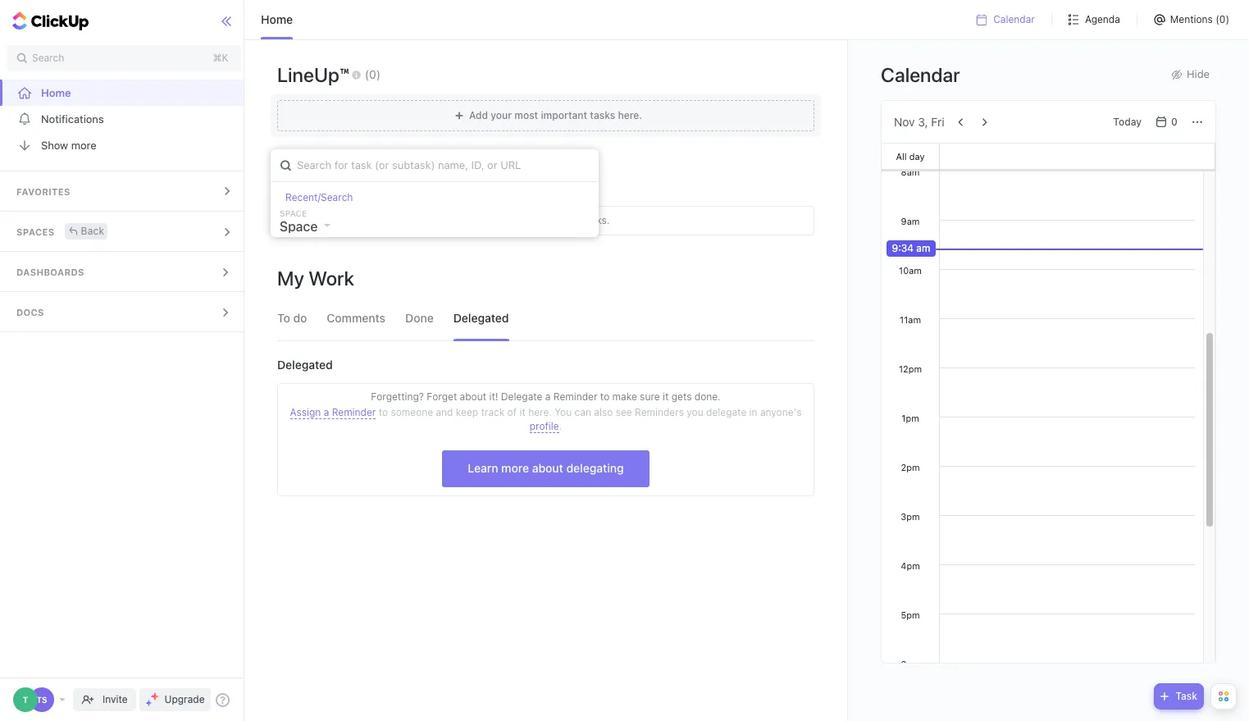 Task type: vqa. For each thing, say whether or not it's contained in the screenshot.
No lists icon.
no



Task type: locate. For each thing, give the bounding box(es) containing it.
it right of
[[520, 406, 526, 418]]

calendar
[[994, 13, 1036, 25], [881, 63, 960, 86]]

track
[[481, 406, 505, 418]]

home
[[261, 12, 293, 26], [41, 86, 71, 99]]

(0) right lineup
[[365, 67, 381, 81]]

1pm
[[902, 413, 920, 423]]

to up also
[[601, 391, 610, 403]]

0 vertical spatial reminder
[[554, 391, 598, 403]]

to down forgetting? at left bottom
[[379, 406, 388, 418]]

0 vertical spatial you
[[482, 214, 499, 226]]

to
[[601, 391, 610, 403], [379, 406, 388, 418]]

1 vertical spatial about
[[532, 461, 564, 475]]

of
[[508, 406, 517, 418]]

see
[[616, 406, 632, 418]]

home link
[[0, 80, 248, 106]]

1 vertical spatial space
[[280, 219, 318, 234]]

0 horizontal spatial reminder
[[332, 406, 376, 418]]

9am
[[901, 216, 920, 226]]

0 vertical spatial here.
[[618, 109, 643, 121]]

1 horizontal spatial you
[[555, 406, 572, 418]]

assign
[[290, 406, 321, 418]]

here. inside dropdown button
[[618, 109, 643, 121]]

1 vertical spatial more
[[502, 461, 529, 475]]

1 vertical spatial it
[[520, 406, 526, 418]]

5pm
[[901, 610, 920, 620]]

notifications link
[[0, 106, 248, 132]]

1 space from the top
[[280, 209, 307, 218]]

more
[[71, 138, 96, 151], [502, 461, 529, 475]]

Search for task (or subtask) name, ID, or URL text field
[[271, 149, 599, 181]]

0 horizontal spatial it
[[520, 406, 526, 418]]

add your most important tasks here.
[[469, 109, 643, 121]]

11am
[[900, 314, 922, 325]]

it
[[663, 391, 669, 403], [520, 406, 526, 418]]

0 horizontal spatial more
[[71, 138, 96, 151]]

anyone's
[[761, 406, 802, 418]]

delegating
[[567, 461, 624, 475]]

1 vertical spatial you
[[555, 406, 572, 418]]

1 horizontal spatial reminder
[[554, 391, 598, 403]]

1 horizontal spatial a
[[545, 391, 551, 403]]

more right learn
[[502, 461, 529, 475]]

task
[[1176, 690, 1198, 702]]

about down profile link
[[532, 461, 564, 475]]

4pm
[[901, 560, 921, 571]]

1 horizontal spatial to
[[601, 391, 610, 403]]

reminder up can
[[554, 391, 598, 403]]

0 horizontal spatial about
[[460, 391, 487, 403]]

trending
[[541, 214, 580, 226]]

important
[[541, 109, 588, 121]]

1 horizontal spatial it
[[663, 391, 669, 403]]

today
[[1114, 115, 1142, 128]]

0 vertical spatial to
[[601, 391, 610, 403]]

about for delegating
[[532, 461, 564, 475]]

here. right tasks
[[618, 109, 643, 121]]

learn more about delegating link
[[443, 450, 650, 487]]

sure
[[640, 391, 660, 403]]

have
[[502, 214, 524, 226]]

agenda
[[1086, 13, 1121, 25]]

space
[[280, 209, 307, 218], [280, 219, 318, 234]]

2 space from the top
[[280, 219, 318, 234]]

about inside learn more about delegating link
[[532, 461, 564, 475]]

0 horizontal spatial here.
[[529, 406, 552, 418]]

0 vertical spatial calendar
[[994, 13, 1036, 25]]

back link
[[64, 223, 108, 239]]

more for show
[[71, 138, 96, 151]]

more inside sidebar navigation
[[71, 138, 96, 151]]

(0)
[[365, 67, 381, 81], [358, 172, 374, 186]]

in
[[750, 406, 758, 418]]

my
[[277, 267, 304, 290]]

1 vertical spatial (0)
[[358, 172, 374, 186]]

add
[[469, 109, 488, 121]]

it right sure
[[663, 391, 669, 403]]

home up notifications
[[41, 86, 71, 99]]

someone
[[391, 406, 433, 418]]

forgetting? forget about it! delegate a reminder to make sure it gets done. assign a reminder to someone and keep track of it here. you can also see reminders you delegate in anyone's profile .
[[290, 391, 802, 432]]

upgrade link
[[139, 688, 211, 711]]

0 vertical spatial home
[[261, 12, 293, 26]]

it!
[[489, 391, 498, 403]]

0 horizontal spatial to
[[379, 406, 388, 418]]

search
[[32, 52, 64, 64]]

0 vertical spatial it
[[663, 391, 669, 403]]

here. up profile
[[529, 406, 552, 418]]

day
[[910, 151, 925, 161]]

about up keep
[[460, 391, 487, 403]]

0 vertical spatial space
[[280, 209, 307, 218]]

you up .
[[555, 406, 572, 418]]

2pm
[[901, 462, 920, 473]]

a right assign
[[324, 406, 329, 418]]

all
[[896, 151, 907, 161]]

1 horizontal spatial more
[[502, 461, 529, 475]]

done.
[[695, 391, 721, 403]]

recent/search space space
[[280, 191, 353, 234]]

about inside forgetting? forget about it! delegate a reminder to make sure it gets done. assign a reminder to someone and keep track of it here. you can also see reminders you delegate in anyone's profile .
[[460, 391, 487, 403]]

upgrade
[[165, 693, 205, 706]]

1 vertical spatial a
[[324, 406, 329, 418]]

more for learn
[[502, 461, 529, 475]]

⌘k
[[213, 52, 229, 64]]

0 horizontal spatial a
[[324, 406, 329, 418]]

0 vertical spatial about
[[460, 391, 487, 403]]

forget
[[427, 391, 457, 403]]

profile link
[[530, 420, 559, 433]]

1 horizontal spatial about
[[532, 461, 564, 475]]

home up lineup
[[261, 12, 293, 26]]

about for it!
[[460, 391, 487, 403]]

reminder
[[554, 391, 598, 403], [332, 406, 376, 418]]

a
[[545, 391, 551, 403], [324, 406, 329, 418]]

1 vertical spatial here.
[[529, 406, 552, 418]]

.
[[559, 420, 562, 432]]

(0) right trending
[[358, 172, 374, 186]]

about
[[460, 391, 487, 403], [532, 461, 564, 475]]

0 vertical spatial (0)
[[365, 67, 381, 81]]

here.
[[618, 109, 643, 121], [529, 406, 552, 418]]

1 horizontal spatial here.
[[618, 109, 643, 121]]

you left have
[[482, 214, 499, 226]]

hide
[[1187, 67, 1210, 80]]

you
[[482, 214, 499, 226], [555, 406, 572, 418]]

gets
[[672, 391, 692, 403]]

show
[[41, 138, 68, 151]]

can
[[575, 406, 592, 418]]

more down notifications
[[71, 138, 96, 151]]

0 horizontal spatial home
[[41, 86, 71, 99]]

reminder down forgetting? at left bottom
[[332, 406, 376, 418]]

trending (0)
[[277, 168, 374, 191]]

tasks.
[[583, 214, 610, 226]]

0 vertical spatial more
[[71, 138, 96, 151]]

1 vertical spatial home
[[41, 86, 71, 99]]

a right delegate
[[545, 391, 551, 403]]

1 vertical spatial calendar
[[881, 63, 960, 86]]

docs
[[16, 307, 44, 318]]



Task type: describe. For each thing, give the bounding box(es) containing it.
0 horizontal spatial calendar
[[881, 63, 960, 86]]

10am
[[899, 265, 922, 276]]

1 horizontal spatial home
[[261, 12, 293, 26]]

1 horizontal spatial calendar
[[994, 13, 1036, 25]]

here. inside forgetting? forget about it! delegate a reminder to make sure it gets done. assign a reminder to someone and keep track of it here. you can also see reminders you delegate in anyone's profile .
[[529, 406, 552, 418]]

reminders
[[635, 406, 684, 418]]

1 vertical spatial to
[[379, 406, 388, 418]]

notifications
[[41, 112, 104, 125]]

lineup
[[277, 63, 340, 86]]

delegate
[[707, 406, 747, 418]]

you
[[687, 406, 704, 418]]

also
[[594, 406, 613, 418]]

and
[[436, 406, 453, 418]]

most
[[515, 109, 538, 121]]

favorites button
[[0, 172, 248, 211]]

all day
[[896, 151, 925, 161]]

delegate
[[501, 391, 543, 403]]

(0) inside trending (0)
[[358, 172, 374, 186]]

12pm
[[899, 364, 922, 374]]

tasks
[[590, 109, 616, 121]]

forgetting?
[[371, 391, 424, 403]]

learn more about delegating
[[468, 461, 624, 475]]

my work
[[277, 267, 354, 290]]

1 vertical spatial reminder
[[332, 406, 376, 418]]

back
[[81, 224, 105, 237]]

trending
[[277, 168, 354, 191]]

favorites
[[16, 186, 70, 197]]

assign a reminder link
[[290, 406, 376, 419]]

no
[[527, 214, 538, 226]]

you have no trending tasks.
[[482, 214, 610, 226]]

recent/search
[[286, 191, 353, 204]]

0 horizontal spatial you
[[482, 214, 499, 226]]

invite
[[103, 693, 128, 706]]

today button
[[1107, 112, 1149, 132]]

add your most important tasks here. button
[[271, 94, 821, 137]]

make
[[613, 391, 637, 403]]

6pm
[[901, 659, 920, 670]]

show more
[[41, 138, 96, 151]]

keep
[[456, 406, 478, 418]]

profile
[[530, 420, 559, 432]]

dashboards
[[16, 267, 84, 277]]

work
[[309, 267, 354, 290]]

you inside forgetting? forget about it! delegate a reminder to make sure it gets done. assign a reminder to someone and keep track of it here. you can also see reminders you delegate in anyone's profile .
[[555, 406, 572, 418]]

0 vertical spatial a
[[545, 391, 551, 403]]

3pm
[[901, 511, 920, 522]]

your
[[491, 109, 512, 121]]

home inside sidebar navigation
[[41, 86, 71, 99]]

delegated
[[277, 358, 333, 372]]

sidebar navigation
[[0, 0, 248, 721]]

8am
[[901, 167, 920, 177]]

learn
[[468, 461, 499, 475]]



